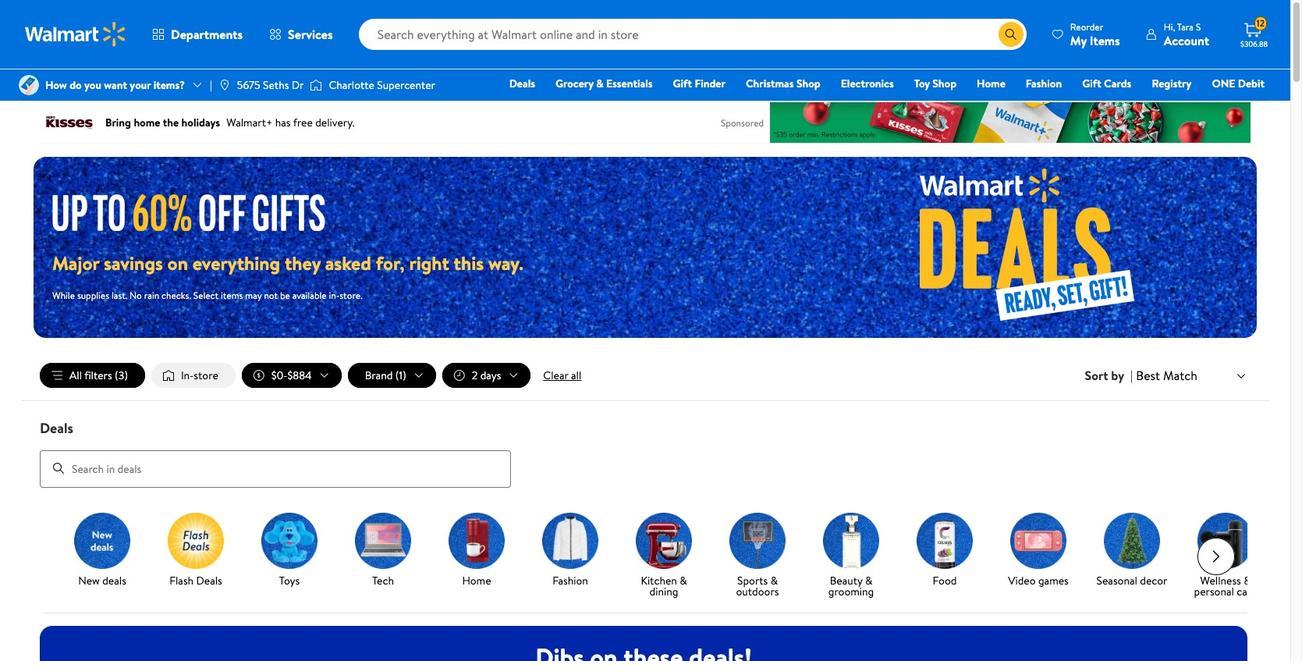 Task type: locate. For each thing, give the bounding box(es) containing it.
| inside sort and filter section element
[[1131, 367, 1133, 384]]

& for dining
[[680, 573, 687, 588]]

& inside kitchen & dining
[[680, 573, 687, 588]]

gift for gift finder
[[673, 76, 692, 91]]

1 horizontal spatial |
[[1131, 367, 1133, 384]]

you
[[84, 77, 101, 93]]

brand (1)
[[365, 368, 406, 383]]

shop fashion. image
[[542, 512, 599, 569]]

on
[[167, 250, 188, 276]]

1 vertical spatial home
[[462, 573, 491, 588]]

1 horizontal spatial fashion
[[1026, 76, 1062, 91]]

beauty & grooming link
[[811, 512, 892, 600]]

match
[[1164, 367, 1198, 384]]

2 horizontal spatial deals
[[509, 76, 535, 91]]

0 horizontal spatial home
[[462, 573, 491, 588]]

grocery & essentials link
[[549, 75, 660, 92]]

1 horizontal spatial gift
[[1083, 76, 1102, 91]]

seasonal
[[1097, 573, 1138, 588]]

1 shop from the left
[[797, 76, 821, 91]]

| left the 5675
[[210, 77, 212, 93]]

shop for toy shop
[[933, 76, 957, 91]]

checks.
[[162, 289, 191, 302]]

& for personal
[[1244, 573, 1251, 588]]

12
[[1257, 17, 1265, 30]]

home link
[[970, 75, 1013, 92], [436, 512, 517, 589]]

0 vertical spatial fashion
[[1026, 76, 1062, 91]]

 image
[[19, 75, 39, 95]]

kitchen
[[641, 573, 677, 588]]

fashion left gift cards
[[1026, 76, 1062, 91]]

deals
[[509, 76, 535, 91], [40, 418, 73, 438], [196, 573, 222, 588]]

fashion link
[[1019, 75, 1069, 92], [530, 512, 611, 589]]

1 horizontal spatial home
[[977, 76, 1006, 91]]

2
[[472, 368, 478, 383]]

& right wellness
[[1244, 573, 1251, 588]]

shop tech. image
[[355, 512, 411, 569]]

games
[[1039, 573, 1069, 588]]

0 vertical spatial |
[[210, 77, 212, 93]]

flash deals
[[170, 573, 222, 588]]

food link
[[905, 512, 986, 589]]

 image
[[310, 77, 323, 93], [218, 79, 231, 91]]

1 vertical spatial fashion
[[553, 573, 588, 588]]

gift left finder
[[673, 76, 692, 91]]

shop holiday decor. image
[[1104, 512, 1161, 569]]

1 horizontal spatial fashion link
[[1019, 75, 1069, 92]]

|
[[210, 77, 212, 93], [1131, 367, 1133, 384]]

toy shop link
[[907, 75, 964, 92]]

0 horizontal spatial  image
[[218, 79, 231, 91]]

 image left the 5675
[[218, 79, 231, 91]]

1 horizontal spatial home link
[[970, 75, 1013, 92]]

savings
[[104, 250, 163, 276]]

home down the home "image"
[[462, 573, 491, 588]]

1 vertical spatial |
[[1131, 367, 1133, 384]]

0 horizontal spatial walmart black friday deals for days image
[[52, 192, 340, 231]]

gift finder link
[[666, 75, 733, 92]]

reorder my items
[[1071, 20, 1121, 49]]

dr
[[292, 77, 304, 93]]

$306.88
[[1241, 38, 1268, 49]]

0 horizontal spatial home link
[[436, 512, 517, 589]]

in-
[[329, 289, 340, 302]]

for,
[[376, 250, 405, 276]]

 image for charlotte supercenter
[[310, 77, 323, 93]]

everything
[[193, 250, 280, 276]]

major savings on everything they asked for, right this way.
[[52, 250, 524, 276]]

shop right 'toy'
[[933, 76, 957, 91]]

Search in deals search field
[[40, 450, 511, 487]]

kitchen & dining link
[[624, 512, 705, 600]]

$0-$884
[[271, 368, 312, 383]]

& right grocery
[[596, 76, 604, 91]]

flash
[[170, 573, 194, 588]]

& inside beauty & grooming
[[865, 573, 873, 588]]

clear all
[[543, 368, 582, 383]]

0 horizontal spatial gift
[[673, 76, 692, 91]]

1 horizontal spatial  image
[[310, 77, 323, 93]]

all filters (3)
[[69, 368, 128, 383]]

new deals
[[78, 573, 126, 588]]

gift inside 'link'
[[1083, 76, 1102, 91]]

toy shop
[[914, 76, 957, 91]]

& right sports
[[771, 573, 778, 588]]

asked
[[325, 250, 371, 276]]

personal
[[1195, 583, 1235, 599]]

& inside grocery & essentials link
[[596, 76, 604, 91]]

$884
[[288, 368, 312, 383]]

shop kitchen and dining. image
[[636, 512, 692, 569]]

days
[[480, 368, 501, 383]]

way.
[[489, 250, 524, 276]]

s
[[1196, 20, 1201, 33]]

clear all button
[[537, 363, 588, 388]]

toys
[[279, 573, 300, 588]]

0 vertical spatial fashion link
[[1019, 75, 1069, 92]]

gift cards link
[[1076, 75, 1139, 92]]

0 vertical spatial deals
[[509, 76, 535, 91]]

in-store
[[181, 368, 218, 383]]

shop right 'christmas'
[[797, 76, 821, 91]]

deals right flash
[[196, 573, 222, 588]]

video
[[1009, 573, 1036, 588]]

home
[[977, 76, 1006, 91], [462, 573, 491, 588]]

1 vertical spatial home link
[[436, 512, 517, 589]]

home image
[[449, 512, 505, 569]]

gift left cards on the right top
[[1083, 76, 1102, 91]]

while supplies last. no rain checks. select items may not be available in-store.
[[52, 289, 363, 302]]

services button
[[256, 16, 346, 53]]

0 vertical spatial home
[[977, 76, 1006, 91]]

grocery
[[556, 76, 594, 91]]

| right by
[[1131, 367, 1133, 384]]

shop for christmas shop
[[797, 76, 821, 91]]

store
[[194, 368, 218, 383]]

food
[[933, 573, 957, 588]]

all filters (3) button
[[40, 363, 145, 388]]

& right 'beauty'
[[865, 573, 873, 588]]

departments button
[[139, 16, 256, 53]]

seths
[[263, 77, 289, 93]]

walmart black friday deals for days image
[[812, 157, 1257, 338], [52, 192, 340, 231]]

Search search field
[[359, 19, 1027, 50]]

beauty & grooming
[[829, 573, 874, 599]]

new deals link
[[62, 512, 143, 589]]

0 horizontal spatial |
[[210, 77, 212, 93]]

0 horizontal spatial fashion link
[[530, 512, 611, 589]]

(1)
[[395, 368, 406, 383]]

1 horizontal spatial deals
[[196, 573, 222, 588]]

& right the dining
[[680, 573, 687, 588]]

0 horizontal spatial shop
[[797, 76, 821, 91]]

& inside wellness & personal care
[[1244, 573, 1251, 588]]

charlotte
[[329, 77, 375, 93]]

 image right dr
[[310, 77, 323, 93]]

not
[[264, 289, 278, 302]]

fashion down shop fashion. image
[[553, 573, 588, 588]]

last.
[[112, 289, 127, 302]]

new
[[78, 573, 100, 588]]

services
[[288, 26, 333, 43]]

0 vertical spatial home link
[[970, 75, 1013, 92]]

 image for 5675 seths dr
[[218, 79, 231, 91]]

& inside sports & outdoors
[[771, 573, 778, 588]]

sort and filter section element
[[21, 350, 1270, 400]]

wellness
[[1201, 573, 1242, 588]]

0 horizontal spatial deals
[[40, 418, 73, 438]]

shop sports and outdoors. image
[[730, 512, 786, 569]]

search icon image
[[1005, 28, 1018, 41]]

1 horizontal spatial shop
[[933, 76, 957, 91]]

2 gift from the left
[[1083, 76, 1102, 91]]

in-
[[181, 368, 194, 383]]

& for grooming
[[865, 573, 873, 588]]

1 vertical spatial fashion link
[[530, 512, 611, 589]]

deals left grocery
[[509, 76, 535, 91]]

1 vertical spatial deals
[[40, 418, 73, 438]]

home down search icon
[[977, 76, 1006, 91]]

& for outdoors
[[771, 573, 778, 588]]

wellness & personal care link
[[1186, 512, 1267, 600]]

shop wellness and self-care. image
[[1198, 512, 1254, 569]]

care
[[1237, 583, 1258, 599]]

2 shop from the left
[[933, 76, 957, 91]]

deals up search image
[[40, 418, 73, 438]]

1 gift from the left
[[673, 76, 692, 91]]

electronics link
[[834, 75, 901, 92]]



Task type: describe. For each thing, give the bounding box(es) containing it.
seasonal decor
[[1097, 573, 1168, 588]]

charlotte supercenter
[[329, 77, 436, 93]]

items
[[221, 289, 243, 302]]

Walmart Site-Wide search field
[[359, 19, 1027, 50]]

filters
[[84, 368, 112, 383]]

deals
[[102, 573, 126, 588]]

new deals image
[[74, 512, 130, 569]]

gift finder
[[673, 76, 726, 91]]

gift cards
[[1083, 76, 1132, 91]]

essentials
[[606, 76, 653, 91]]

2 days
[[472, 368, 501, 383]]

by
[[1112, 367, 1125, 384]]

tech link
[[343, 512, 424, 589]]

brand
[[365, 368, 393, 383]]

registry
[[1152, 76, 1192, 91]]

seasonal decor link
[[1092, 512, 1173, 589]]

christmas shop
[[746, 76, 821, 91]]

sort by |
[[1085, 367, 1133, 384]]

one debit link
[[1205, 75, 1272, 92]]

tara
[[1178, 20, 1194, 33]]

major
[[52, 250, 99, 276]]

this
[[454, 250, 484, 276]]

video games
[[1009, 573, 1069, 588]]

in-store button
[[151, 363, 236, 388]]

my
[[1071, 32, 1087, 49]]

while
[[52, 289, 75, 302]]

hi,
[[1164, 20, 1176, 33]]

brand (1) button
[[348, 363, 436, 388]]

walmart image
[[25, 22, 126, 47]]

reorder
[[1071, 20, 1104, 33]]

how do you want your items?
[[45, 77, 185, 93]]

items?
[[154, 77, 185, 93]]

dining
[[650, 583, 679, 599]]

grocery & essentials
[[556, 76, 653, 91]]

Deals search field
[[21, 418, 1270, 487]]

shop video games. image
[[1011, 512, 1067, 569]]

debit
[[1238, 76, 1265, 91]]

your
[[130, 77, 151, 93]]

no
[[130, 289, 142, 302]]

supercenter
[[377, 77, 436, 93]]

2 vertical spatial deals
[[196, 573, 222, 588]]

do
[[70, 77, 82, 93]]

flash deals link
[[155, 512, 236, 589]]

search image
[[52, 462, 65, 475]]

beauty
[[830, 573, 863, 588]]

right
[[409, 250, 449, 276]]

gift for gift cards
[[1083, 76, 1102, 91]]

one
[[1212, 76, 1236, 91]]

select
[[193, 289, 219, 302]]

shop beauty and grooming. image
[[823, 512, 880, 569]]

sports
[[738, 573, 768, 588]]

sponsored
[[721, 116, 764, 129]]

deals inside search box
[[40, 418, 73, 438]]

grooming
[[829, 583, 874, 599]]

0 horizontal spatial fashion
[[553, 573, 588, 588]]

1 horizontal spatial walmart black friday deals for days image
[[812, 157, 1257, 338]]

video games link
[[998, 512, 1079, 589]]

walmart+ link
[[1212, 97, 1272, 114]]

deals link
[[502, 75, 542, 92]]

hi, tara s account
[[1164, 20, 1210, 49]]

items
[[1090, 32, 1121, 49]]

all
[[571, 368, 582, 383]]

next slide for chipmodulewithimages list image
[[1198, 537, 1235, 575]]

cards
[[1104, 76, 1132, 91]]

electronics
[[841, 76, 894, 91]]

they
[[285, 250, 321, 276]]

(3)
[[115, 368, 128, 383]]

how
[[45, 77, 67, 93]]

walmart+
[[1219, 98, 1265, 113]]

& for essentials
[[596, 76, 604, 91]]

available
[[292, 289, 327, 302]]

sports & outdoors
[[736, 573, 779, 599]]

5675 seths dr
[[237, 77, 304, 93]]

tech
[[372, 573, 394, 588]]

supplies
[[77, 289, 109, 302]]

toys link
[[249, 512, 330, 589]]

best match
[[1137, 367, 1198, 384]]

2 days button
[[442, 363, 531, 388]]

christmas
[[746, 76, 794, 91]]

flash deals image
[[168, 512, 224, 569]]

want
[[104, 77, 127, 93]]

shop food. image
[[917, 512, 973, 569]]

store.
[[340, 289, 363, 302]]

shop toys. image
[[261, 512, 318, 569]]

one debit walmart+
[[1212, 76, 1265, 113]]



Task type: vqa. For each thing, say whether or not it's contained in the screenshot.
Seasonal
yes



